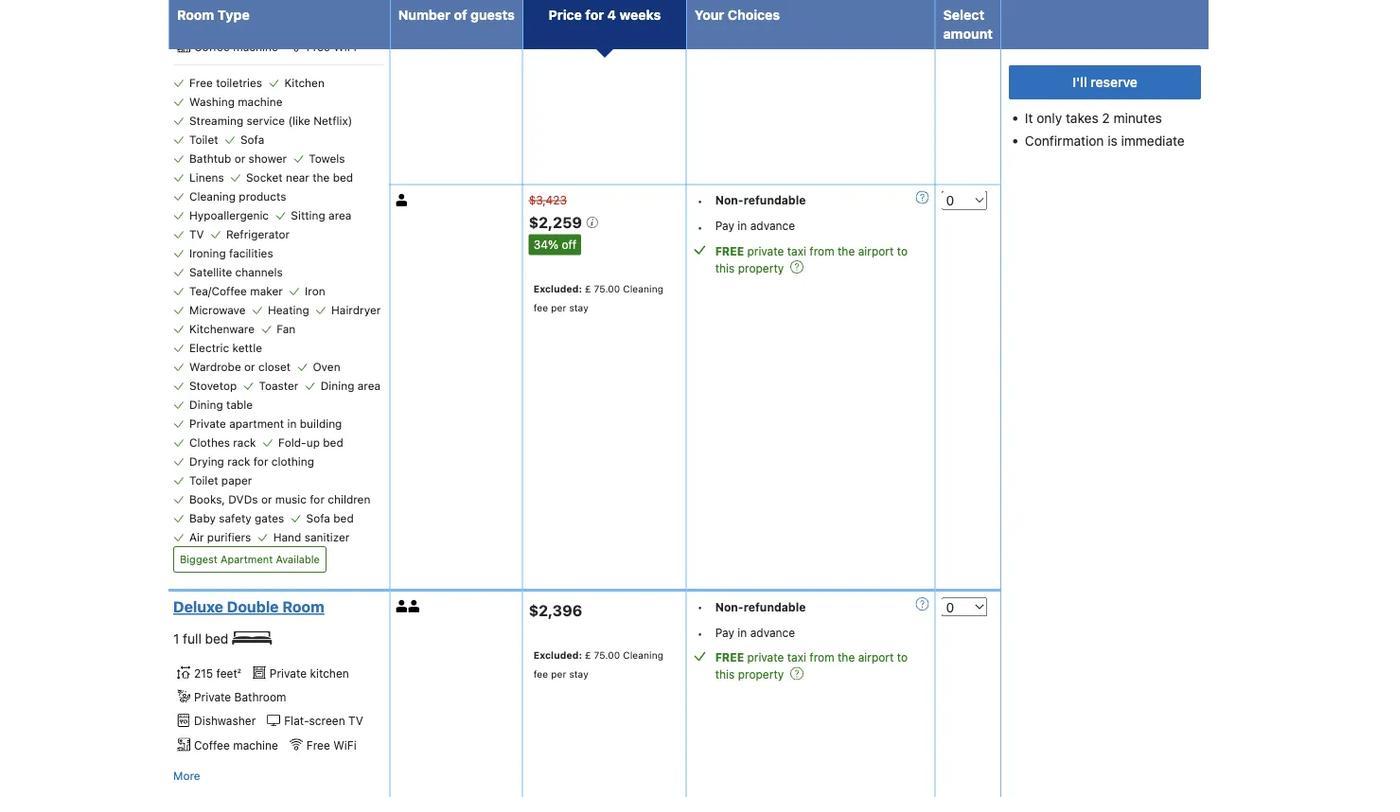 Task type: locate. For each thing, give the bounding box(es) containing it.
tv right the screen
[[348, 715, 363, 728]]

0 vertical spatial fee
[[534, 302, 548, 313]]

coffee machine down private bathroom
[[194, 739, 278, 752]]

1 vertical spatial taxi
[[788, 651, 807, 664]]

0 vertical spatial excluded:
[[534, 283, 582, 294]]

0 vertical spatial wifi
[[333, 40, 357, 53]]

0 vertical spatial private taxi from the airport to this property
[[716, 245, 908, 275]]

pay
[[716, 220, 735, 233], [716, 626, 735, 640]]

1 vertical spatial free wifi
[[307, 739, 357, 752]]

private taxi from the airport to this property
[[716, 245, 908, 275], [716, 651, 908, 681]]

refrigerator
[[226, 228, 290, 241]]

1 75.00 from the top
[[594, 283, 620, 294]]

per down 34% off
[[551, 302, 567, 313]]

sofa down 'service'
[[240, 133, 264, 146]]

0 vertical spatial per
[[551, 302, 567, 313]]

75.00
[[594, 283, 620, 294], [594, 650, 620, 661]]

shower
[[249, 152, 287, 165]]

choices
[[728, 7, 780, 23]]

area for sitting area
[[329, 209, 352, 222]]

full
[[183, 631, 202, 647]]

0 vertical spatial room
[[177, 7, 214, 23]]

2 refundable from the top
[[744, 601, 806, 614]]

washing machine
[[189, 95, 283, 108]]

dishwasher down private bathroom
[[194, 715, 256, 728]]

dining for dining area
[[321, 379, 354, 392]]

1 vertical spatial property
[[738, 668, 784, 681]]

free up washing
[[189, 76, 213, 89]]

0 vertical spatial more details on meals and payment options image
[[916, 191, 929, 205]]

dvds
[[228, 493, 258, 506]]

0 vertical spatial free wifi
[[307, 40, 357, 53]]

private up bathroom in the left bottom of the page
[[270, 667, 307, 680]]

1 toilet from the top
[[189, 133, 218, 146]]

0 vertical spatial dining
[[321, 379, 354, 392]]

1 vertical spatial cleaning
[[623, 283, 664, 294]]

wifi up netflix)
[[333, 40, 357, 53]]

2 taxi from the top
[[788, 651, 807, 664]]

1 vertical spatial advance
[[751, 626, 795, 640]]

1 vertical spatial 75.00
[[594, 650, 620, 661]]

1 vertical spatial non-
[[716, 601, 744, 614]]

iron
[[305, 284, 325, 298]]

1 from from the top
[[810, 245, 835, 258]]

coffee
[[194, 40, 230, 53], [194, 739, 230, 752]]

£
[[585, 283, 591, 294], [585, 650, 591, 661]]

more
[[173, 769, 200, 783]]

0 vertical spatial pay in advance
[[716, 220, 795, 233]]

fee
[[534, 302, 548, 313], [534, 669, 548, 680]]

dishwasher up free toiletries
[[194, 16, 256, 29]]

1 horizontal spatial room
[[282, 598, 324, 616]]

per
[[551, 302, 567, 313], [551, 669, 567, 680]]

2 excluded: from the top
[[534, 650, 582, 661]]

fee down $2,396
[[534, 669, 548, 680]]

1 vertical spatial rack
[[227, 455, 250, 468]]

1 vertical spatial private taxi from the airport to this property
[[716, 651, 908, 681]]

coffee down room type at the left top of the page
[[194, 40, 230, 53]]

2 horizontal spatial for
[[586, 7, 604, 23]]

sofa up the hand sanitizer
[[306, 512, 330, 525]]

machine down type
[[233, 40, 278, 53]]

0 vertical spatial from
[[810, 245, 835, 258]]

amount
[[944, 26, 993, 42]]

flat-
[[284, 715, 309, 728]]

for up sofa bed
[[310, 493, 325, 506]]

tv up ironing
[[189, 228, 204, 241]]

4
[[608, 7, 616, 23]]

sofa for sofa bed
[[306, 512, 330, 525]]

1 vertical spatial toilet
[[189, 474, 218, 487]]

i'll reserve button
[[1009, 65, 1202, 99]]

0 horizontal spatial dining
[[189, 398, 223, 411]]

1 vertical spatial pay
[[716, 626, 735, 640]]

service
[[247, 114, 285, 127]]

1 vertical spatial refundable
[[744, 601, 806, 614]]

0 vertical spatial non-refundable
[[716, 194, 806, 207]]

2 non- from the top
[[716, 601, 744, 614]]

area right the sitting
[[329, 209, 352, 222]]

coffee machine
[[194, 40, 278, 53], [194, 739, 278, 752]]

0 vertical spatial sofa
[[240, 133, 264, 146]]

0 vertical spatial advance
[[751, 220, 795, 233]]

for left 4
[[586, 7, 604, 23]]

advance for first more details on meals and payment options icon from the top
[[751, 220, 795, 233]]

apartment
[[221, 554, 273, 566]]

dining down oven
[[321, 379, 354, 392]]

2 vertical spatial private
[[194, 691, 231, 704]]

0 vertical spatial pay
[[716, 220, 735, 233]]

fee down 34%
[[534, 302, 548, 313]]

$2,396
[[529, 602, 583, 620]]

private
[[189, 417, 226, 430], [270, 667, 307, 680], [194, 691, 231, 704]]

3 • from the top
[[698, 601, 703, 614]]

1 vertical spatial private
[[270, 667, 307, 680]]

1 vertical spatial dining
[[189, 398, 223, 411]]

1 fee from the top
[[534, 302, 548, 313]]

1 vertical spatial free
[[716, 651, 744, 664]]

machine
[[233, 40, 278, 53], [238, 95, 283, 108], [233, 739, 278, 752]]

double
[[227, 598, 279, 616]]

in for first more details on meals and payment options icon from the bottom of the page
[[738, 626, 747, 640]]

type
[[218, 7, 250, 23]]

1 horizontal spatial dining
[[321, 379, 354, 392]]

2 airport from the top
[[858, 651, 894, 664]]

bed down children
[[334, 512, 354, 525]]

1 vertical spatial private
[[748, 651, 784, 664]]

private
[[748, 245, 784, 258], [748, 651, 784, 664]]

private for first more details on meals and payment options icon from the top
[[748, 245, 784, 258]]

sofa
[[240, 133, 264, 146], [306, 512, 330, 525]]

2 free from the top
[[716, 651, 744, 664]]

1 vertical spatial fee
[[534, 669, 548, 680]]

select
[[944, 7, 985, 23]]

room down available
[[282, 598, 324, 616]]

building
[[300, 417, 342, 430]]

0 vertical spatial free
[[307, 40, 330, 53]]

purifiers
[[207, 531, 251, 544]]

0 vertical spatial or
[[235, 152, 245, 165]]

fold-up bed
[[278, 436, 343, 449]]

34% off
[[534, 239, 577, 252]]

1 private taxi from the airport to this property from the top
[[716, 245, 908, 275]]

off
[[562, 239, 577, 252]]

toilet up bathtub
[[189, 133, 218, 146]]

0 vertical spatial tv
[[189, 228, 204, 241]]

1 vertical spatial £ 75.00 cleaning fee per stay
[[534, 650, 664, 680]]

0 vertical spatial £
[[585, 283, 591, 294]]

streaming service (like netflix)
[[189, 114, 352, 127]]

machine up 'service'
[[238, 95, 283, 108]]

0 vertical spatial area
[[329, 209, 352, 222]]

stay down $2,396
[[569, 669, 589, 680]]

£ 75.00 cleaning fee per stay down $2,396
[[534, 650, 664, 680]]

toiletries
[[216, 76, 262, 89]]

1 vertical spatial wifi
[[333, 739, 357, 752]]

dining down stovetop
[[189, 398, 223, 411]]

2 from from the top
[[810, 651, 835, 664]]

2 wifi from the top
[[333, 739, 357, 752]]

free down flat-screen tv
[[307, 739, 330, 752]]

1 vertical spatial the
[[838, 245, 855, 258]]

private for private apartment in building
[[189, 417, 226, 430]]

bathtub or shower
[[189, 152, 287, 165]]

kettle
[[232, 341, 262, 355]]

towels
[[309, 152, 345, 165]]

private for private bathroom
[[194, 691, 231, 704]]

0 vertical spatial to
[[897, 245, 908, 258]]

airport
[[858, 245, 894, 258], [858, 651, 894, 664]]

or left shower
[[235, 152, 245, 165]]

1 this from the top
[[716, 262, 735, 275]]

1 vertical spatial area
[[358, 379, 381, 392]]

2 per from the top
[[551, 669, 567, 680]]

in
[[738, 220, 747, 233], [287, 417, 297, 430], [738, 626, 747, 640]]

2 private taxi from the airport to this property from the top
[[716, 651, 908, 681]]

0 vertical spatial taxi
[[788, 245, 807, 258]]

toilet down drying
[[189, 474, 218, 487]]

2 toilet from the top
[[189, 474, 218, 487]]

sofa for sofa
[[240, 133, 264, 146]]

1 vertical spatial airport
[[858, 651, 894, 664]]

0 vertical spatial refundable
[[744, 194, 806, 207]]

1 vertical spatial coffee
[[194, 739, 230, 752]]

private down 215 feet²
[[194, 691, 231, 704]]

0 vertical spatial rack
[[233, 436, 256, 449]]

clothes rack
[[189, 436, 256, 449]]

1 free from the top
[[716, 245, 744, 258]]

0 horizontal spatial area
[[329, 209, 352, 222]]

0 vertical spatial private
[[189, 417, 226, 430]]

1 vertical spatial or
[[244, 360, 255, 373]]

1 private from the top
[[748, 245, 784, 258]]

room left type
[[177, 7, 214, 23]]

rack for drying
[[227, 455, 250, 468]]

area down hairdryer
[[358, 379, 381, 392]]

2 vertical spatial in
[[738, 626, 747, 640]]

1 vertical spatial for
[[254, 455, 268, 468]]

books, dvds or music for children
[[189, 493, 371, 506]]

1 vertical spatial stay
[[569, 669, 589, 680]]

1 non- from the top
[[716, 194, 744, 207]]

machine down bathroom in the left bottom of the page
[[233, 739, 278, 752]]

1 advance from the top
[[751, 220, 795, 233]]

1 vertical spatial excluded:
[[534, 650, 582, 661]]

or up gates
[[261, 493, 272, 506]]

number
[[398, 7, 451, 23]]

0 vertical spatial 75.00
[[594, 283, 620, 294]]

excluded: down 34% off
[[534, 283, 582, 294]]

0 horizontal spatial for
[[254, 455, 268, 468]]

$2,259
[[529, 214, 586, 232]]

1 vertical spatial coffee machine
[[194, 739, 278, 752]]

the for first more details on meals and payment options icon from the bottom of the page
[[838, 651, 855, 664]]

1 vertical spatial dishwasher
[[194, 715, 256, 728]]

private for private kitchen
[[270, 667, 307, 680]]

for left clothing
[[254, 455, 268, 468]]

0 vertical spatial this
[[716, 262, 735, 275]]

bed right full
[[205, 631, 229, 647]]

0 vertical spatial non-
[[716, 194, 744, 207]]

area
[[329, 209, 352, 222], [358, 379, 381, 392]]

0 vertical spatial private
[[748, 245, 784, 258]]

coffee machine down type
[[194, 40, 278, 53]]

taxi
[[788, 245, 807, 258], [788, 651, 807, 664]]

0 vertical spatial £ 75.00 cleaning fee per stay
[[534, 283, 664, 313]]

it
[[1025, 110, 1033, 126]]

private taxi from the airport to this property for first more details on meals and payment options icon from the top
[[716, 245, 908, 275]]

wifi down the screen
[[333, 739, 357, 752]]

34% off. you're getting a reduced rate because this property is offering a discount.. element
[[529, 235, 582, 256]]

tea/coffee maker
[[189, 284, 283, 298]]

0 vertical spatial free
[[716, 245, 744, 258]]

stay down the off
[[569, 302, 589, 313]]

2 75.00 from the top
[[594, 650, 620, 661]]

2 • from the top
[[698, 221, 703, 234]]

1 vertical spatial room
[[282, 598, 324, 616]]

215 feet²
[[194, 667, 241, 680]]

more details on meals and payment options image
[[916, 191, 929, 205], [916, 598, 929, 611]]

facilities
[[229, 247, 273, 260]]

or down kettle
[[244, 360, 255, 373]]

1 vertical spatial from
[[810, 651, 835, 664]]

non-refundable
[[716, 194, 806, 207], [716, 601, 806, 614]]

dining for dining table
[[189, 398, 223, 411]]

0 vertical spatial stay
[[569, 302, 589, 313]]

excluded: down $2,396
[[534, 650, 582, 661]]

1 vertical spatial pay in advance
[[716, 626, 795, 640]]

0 horizontal spatial sofa
[[240, 133, 264, 146]]

sitting area
[[291, 209, 352, 222]]

more link
[[173, 766, 200, 785]]

1 horizontal spatial area
[[358, 379, 381, 392]]

1 dishwasher from the top
[[194, 16, 256, 29]]

0 vertical spatial for
[[586, 7, 604, 23]]

for
[[586, 7, 604, 23], [254, 455, 268, 468], [310, 493, 325, 506]]

2 vertical spatial cleaning
[[623, 650, 664, 661]]

2 property from the top
[[738, 668, 784, 681]]

2 occupancy image from the left
[[409, 601, 421, 613]]

to
[[897, 245, 908, 258], [897, 651, 908, 664]]

free wifi down the screen
[[307, 739, 357, 752]]

satellite channels
[[189, 266, 283, 279]]

books,
[[189, 493, 225, 506]]

rack up drying rack for clothing
[[233, 436, 256, 449]]

private up the 'clothes' on the bottom
[[189, 417, 226, 430]]

2 private from the top
[[748, 651, 784, 664]]

free
[[307, 40, 330, 53], [189, 76, 213, 89], [307, 739, 330, 752]]

coffee up more 'link'
[[194, 739, 230, 752]]

apartment
[[229, 417, 284, 430]]

per down $2,396
[[551, 669, 567, 680]]

dishwasher
[[194, 16, 256, 29], [194, 715, 256, 728]]

ironing facilities
[[189, 247, 273, 260]]

1 property from the top
[[738, 262, 784, 275]]

kitchen
[[310, 667, 349, 680]]

free for first more details on meals and payment options icon from the top
[[716, 245, 744, 258]]

£ 75.00 cleaning fee per stay down the off
[[534, 283, 664, 313]]

1 vertical spatial tv
[[348, 715, 363, 728]]

wifi
[[333, 40, 357, 53], [333, 739, 357, 752]]

0 vertical spatial property
[[738, 262, 784, 275]]

free wifi up kitchen
[[307, 40, 357, 53]]

2 vertical spatial the
[[838, 651, 855, 664]]

bathroom
[[234, 691, 286, 704]]

0 vertical spatial dishwasher
[[194, 16, 256, 29]]

2 advance from the top
[[751, 626, 795, 640]]

1 pay from the top
[[716, 220, 735, 233]]

0 vertical spatial coffee
[[194, 40, 230, 53]]

4 • from the top
[[698, 628, 703, 641]]

1 vertical spatial per
[[551, 669, 567, 680]]

1 vertical spatial non-refundable
[[716, 601, 806, 614]]

1 vertical spatial £
[[585, 650, 591, 661]]

rack up paper
[[227, 455, 250, 468]]

from for first more details on meals and payment options icon from the bottom of the page
[[810, 651, 835, 664]]

room
[[177, 7, 214, 23], [282, 598, 324, 616]]

0 vertical spatial coffee machine
[[194, 40, 278, 53]]

1 vertical spatial this
[[716, 668, 735, 681]]

0 vertical spatial airport
[[858, 245, 894, 258]]

toilet
[[189, 133, 218, 146], [189, 474, 218, 487]]

free
[[716, 245, 744, 258], [716, 651, 744, 664]]

0 vertical spatial in
[[738, 220, 747, 233]]

2 vertical spatial for
[[310, 493, 325, 506]]

occupancy image
[[396, 601, 409, 613], [409, 601, 421, 613]]

this
[[716, 262, 735, 275], [716, 668, 735, 681]]

1
[[173, 631, 179, 647]]

1 airport from the top
[[858, 245, 894, 258]]

flat-screen tv
[[284, 715, 363, 728]]

1 vertical spatial sofa
[[306, 512, 330, 525]]

1 horizontal spatial sofa
[[306, 512, 330, 525]]

1 horizontal spatial tv
[[348, 715, 363, 728]]

free up kitchen
[[307, 40, 330, 53]]

toaster
[[259, 379, 299, 392]]

cleaning
[[189, 190, 236, 203], [623, 283, 664, 294], [623, 650, 664, 661]]

1 coffee machine from the top
[[194, 40, 278, 53]]



Task type: vqa. For each thing, say whether or not it's contained in the screenshot.
the airport in Las Vegas, United States of America Flights from LaGuardia Airport Dec 17 - Dec 24 · Round trip
no



Task type: describe. For each thing, give the bounding box(es) containing it.
your choices
[[695, 7, 780, 23]]

1 wifi from the top
[[333, 40, 357, 53]]

guests
[[471, 7, 515, 23]]

2 coffee machine from the top
[[194, 739, 278, 752]]

2 vertical spatial machine
[[233, 739, 278, 752]]

215
[[194, 667, 213, 680]]

or for wardrobe
[[244, 360, 255, 373]]

feet²
[[216, 667, 241, 680]]

2 fee from the top
[[534, 669, 548, 680]]

2 coffee from the top
[[194, 739, 230, 752]]

stovetop
[[189, 379, 237, 392]]

hypoallergenic
[[189, 209, 269, 222]]

0 vertical spatial cleaning
[[189, 190, 236, 203]]

air
[[189, 531, 204, 544]]

1 more details on meals and payment options image from the top
[[916, 191, 929, 205]]

ironing
[[189, 247, 226, 260]]

property for first more details on meals and payment options icon from the top
[[738, 262, 784, 275]]

channels
[[235, 266, 283, 279]]

0 horizontal spatial tv
[[189, 228, 204, 241]]

toilet for toilet
[[189, 133, 218, 146]]

biggest apartment available
[[180, 554, 320, 566]]

price for 4 weeks
[[549, 7, 661, 23]]

oven
[[313, 360, 340, 373]]

the for first more details on meals and payment options icon from the top
[[838, 245, 855, 258]]

2 this from the top
[[716, 668, 735, 681]]

1 £ from the top
[[585, 283, 591, 294]]

clothing
[[272, 455, 314, 468]]

1 occupancy image from the left
[[396, 601, 409, 613]]

it only takes 2 minutes confirmation is immediate
[[1025, 110, 1185, 149]]

socket
[[246, 171, 283, 184]]

or for bathtub
[[235, 152, 245, 165]]

netflix)
[[314, 114, 352, 127]]

deluxe
[[173, 598, 223, 616]]

hand sanitizer
[[273, 531, 350, 544]]

2 vertical spatial or
[[261, 493, 272, 506]]

0 vertical spatial machine
[[233, 40, 278, 53]]

1 non-refundable from the top
[[716, 194, 806, 207]]

kitchen
[[284, 76, 325, 89]]

table
[[226, 398, 253, 411]]

bed down towels
[[333, 171, 353, 184]]

available
[[276, 554, 320, 566]]

$3,423
[[529, 194, 567, 207]]

tea/coffee
[[189, 284, 247, 298]]

is
[[1108, 133, 1118, 149]]

1 per from the top
[[551, 302, 567, 313]]

1 vertical spatial machine
[[238, 95, 283, 108]]

your
[[695, 7, 725, 23]]

sitting
[[291, 209, 325, 222]]

select amount
[[944, 7, 993, 42]]

1 to from the top
[[897, 245, 908, 258]]

dining table
[[189, 398, 253, 411]]

1 taxi from the top
[[788, 245, 807, 258]]

children
[[328, 493, 371, 506]]

washing
[[189, 95, 235, 108]]

1 vertical spatial in
[[287, 417, 297, 430]]

private kitchen
[[270, 667, 349, 680]]

electric
[[189, 341, 229, 355]]

1 • from the top
[[698, 194, 703, 208]]

deluxe double room
[[173, 598, 324, 616]]

2 £ from the top
[[585, 650, 591, 661]]

1 free wifi from the top
[[307, 40, 357, 53]]

takes
[[1066, 110, 1099, 126]]

room type
[[177, 7, 250, 23]]

area for dining area
[[358, 379, 381, 392]]

in for first more details on meals and payment options icon from the top
[[738, 220, 747, 233]]

fold-
[[278, 436, 307, 449]]

2 £ 75.00 cleaning fee per stay from the top
[[534, 650, 664, 680]]

1 pay in advance from the top
[[716, 220, 795, 233]]

socket near the bed
[[246, 171, 353, 184]]

1 vertical spatial free
[[189, 76, 213, 89]]

wardrobe
[[189, 360, 241, 373]]

clothes
[[189, 436, 230, 449]]

minutes
[[1114, 110, 1162, 126]]

34%
[[534, 239, 559, 252]]

immediate
[[1122, 133, 1185, 149]]

weeks
[[620, 7, 661, 23]]

dining area
[[321, 379, 381, 392]]

2 vertical spatial free
[[307, 739, 330, 752]]

up
[[306, 436, 320, 449]]

only
[[1037, 110, 1063, 126]]

private taxi from the airport to this property for first more details on meals and payment options icon from the bottom of the page
[[716, 651, 908, 681]]

toilet paper
[[189, 474, 252, 487]]

paper
[[221, 474, 252, 487]]

2 more details on meals and payment options image from the top
[[916, 598, 929, 611]]

satellite
[[189, 266, 232, 279]]

near
[[286, 171, 309, 184]]

1 refundable from the top
[[744, 194, 806, 207]]

2
[[1103, 110, 1110, 126]]

free for first more details on meals and payment options icon from the bottom of the page
[[716, 651, 744, 664]]

streaming
[[189, 114, 244, 127]]

occupancy image
[[396, 194, 409, 206]]

1 full bed
[[173, 631, 232, 647]]

2 pay from the top
[[716, 626, 735, 640]]

screen
[[309, 715, 345, 728]]

bed right up on the bottom of the page
[[323, 436, 343, 449]]

1 £ 75.00 cleaning fee per stay from the top
[[534, 283, 664, 313]]

rack for clothes
[[233, 436, 256, 449]]

number of guests
[[398, 7, 515, 23]]

0 vertical spatial the
[[313, 171, 330, 184]]

2 non-refundable from the top
[[716, 601, 806, 614]]

kitchenware
[[189, 322, 255, 336]]

drying rack for clothing
[[189, 455, 314, 468]]

heating
[[268, 303, 309, 317]]

1 stay from the top
[[569, 302, 589, 313]]

1 excluded: from the top
[[534, 283, 582, 294]]

sofa bed
[[306, 512, 354, 525]]

property for first more details on meals and payment options icon from the bottom of the page
[[738, 668, 784, 681]]

2 dishwasher from the top
[[194, 715, 256, 728]]

(like
[[288, 114, 310, 127]]

1 horizontal spatial for
[[310, 493, 325, 506]]

electric kettle
[[189, 341, 262, 355]]

cleaning products
[[189, 190, 286, 203]]

microwave
[[189, 303, 246, 317]]

private bathroom
[[194, 691, 286, 704]]

closet
[[258, 360, 291, 373]]

2 free wifi from the top
[[307, 739, 357, 752]]

products
[[239, 190, 286, 203]]

2 stay from the top
[[569, 669, 589, 680]]

2 to from the top
[[897, 651, 908, 664]]

baby safety gates
[[189, 512, 284, 525]]

private for first more details on meals and payment options icon from the bottom of the page
[[748, 651, 784, 664]]

2 pay in advance from the top
[[716, 626, 795, 640]]

from for first more details on meals and payment options icon from the top
[[810, 245, 835, 258]]

air purifiers
[[189, 531, 251, 544]]

1 coffee from the top
[[194, 40, 230, 53]]

advance for first more details on meals and payment options icon from the bottom of the page
[[751, 626, 795, 640]]

toilet for toilet paper
[[189, 474, 218, 487]]



